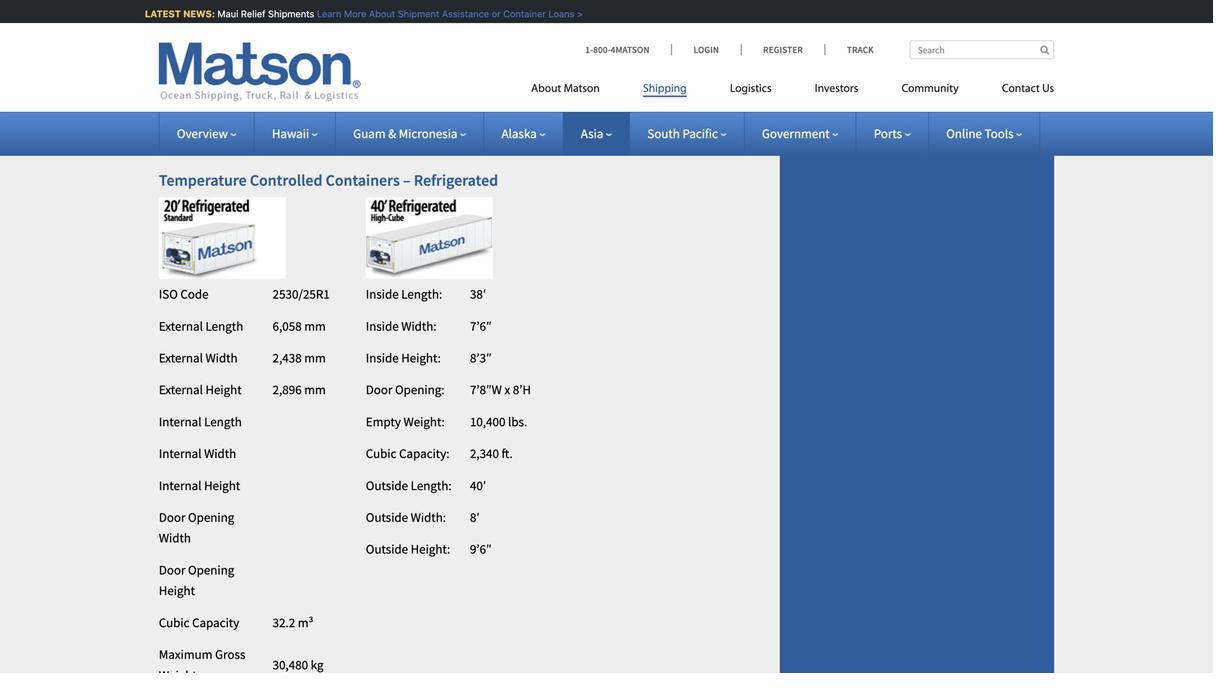 Task type: describe. For each thing, give the bounding box(es) containing it.
cubic for cubic capacity:
[[366, 446, 397, 462]]

register
[[763, 44, 803, 56]]

inside for inside width:
[[366, 318, 399, 335]]

mm for 2,438 mm
[[304, 350, 326, 367]]

0 vertical spatial length:
[[204, 28, 245, 44]]

gross
[[215, 647, 245, 663]]

investors link
[[793, 76, 880, 106]]

more
[[340, 8, 363, 19]]

width for external width
[[206, 350, 238, 367]]

temperature controlled containers – refrigerated
[[159, 170, 498, 190]]

40′
[[470, 478, 486, 494]]

asia link
[[581, 126, 612, 142]]

0 horizontal spatial 9'6″
[[256, 92, 278, 108]]

door for door opening width
[[159, 510, 185, 526]]

&
[[388, 126, 396, 142]]

external for external width
[[159, 350, 203, 367]]

maximum
[[159, 647, 213, 663]]

or
[[488, 8, 497, 19]]

height for external height
[[206, 382, 242, 398]]

hawaii link
[[272, 126, 318, 142]]

logistics link
[[708, 76, 793, 106]]

1 horizontal spatial outside height:
[[366, 542, 450, 558]]

1-800-4matson link
[[585, 44, 671, 56]]

cubic for cubic capacity
[[159, 615, 190, 632]]

assistance
[[438, 8, 485, 19]]

length for internal length
[[204, 414, 242, 430]]

containers
[[326, 170, 400, 190]]

login link
[[671, 44, 741, 56]]

0 horizontal spatial outside length:
[[159, 28, 245, 44]]

capacity
[[192, 615, 239, 632]]

6,058
[[273, 318, 302, 335]]

shipping link
[[622, 76, 708, 106]]

track link
[[825, 44, 874, 56]]

7'6″
[[470, 318, 492, 335]]

tools
[[985, 126, 1014, 142]]

7'8″w x 8'h
[[470, 382, 531, 398]]

controlled
[[250, 170, 323, 190]]

iso code
[[159, 286, 209, 303]]

length: for 38′
[[401, 286, 442, 303]]

2,340
[[470, 446, 499, 462]]

about inside top menu navigation
[[531, 83, 561, 95]]

weight:
[[404, 414, 445, 430]]

track
[[847, 44, 874, 56]]

guam & micronesia
[[353, 126, 458, 142]]

lbs.
[[508, 414, 527, 430]]

loans
[[545, 8, 571, 19]]

south pacific link
[[648, 126, 727, 142]]

7'8″w
[[470, 382, 502, 398]]

investors
[[815, 83, 858, 95]]

38′
[[470, 286, 486, 303]]

length for external length
[[206, 318, 243, 335]]

1-800-4matson
[[585, 44, 650, 56]]

learn more about shipment assistance or container loans > link
[[313, 8, 579, 19]]

width: for 38′
[[401, 318, 437, 335]]

iso
[[159, 286, 178, 303]]

0 vertical spatial outside width:
[[159, 60, 239, 76]]

inside for inside height:
[[366, 350, 399, 367]]

container
[[500, 8, 542, 19]]

internal for internal height
[[159, 478, 202, 494]]

door opening:
[[366, 382, 445, 398]]

shipments
[[264, 8, 311, 19]]

ports link
[[874, 126, 911, 142]]

news:
[[179, 8, 211, 19]]

x
[[505, 382, 510, 398]]

hawaii
[[272, 126, 309, 142]]

maui
[[214, 8, 235, 19]]

2,438
[[273, 350, 302, 367]]

2,896
[[273, 382, 302, 398]]

external height
[[159, 382, 242, 398]]

Search search field
[[910, 40, 1054, 59]]

cubic capacity:
[[366, 446, 450, 462]]

m³
[[298, 615, 313, 632]]

10,400
[[470, 414, 506, 430]]

search image
[[1041, 45, 1049, 55]]

mm for 2,896 mm
[[304, 382, 326, 398]]

external for external length
[[159, 318, 203, 335]]

matson
[[564, 83, 600, 95]]

south pacific
[[648, 126, 718, 142]]

32.2
[[273, 615, 295, 632]]

door opening width
[[159, 510, 234, 547]]

inside length:
[[366, 286, 442, 303]]

about matson
[[531, 83, 600, 95]]

>
[[573, 8, 579, 19]]

temperature
[[159, 170, 247, 190]]

latest news: maui relief shipments learn more about shipment assistance or container loans >
[[141, 8, 579, 19]]

1 vertical spatial 8′
[[470, 510, 480, 526]]

1 vertical spatial outside width:
[[366, 510, 446, 526]]

2530/25r1
[[273, 286, 330, 303]]

online
[[946, 126, 982, 142]]

micronesia
[[399, 126, 458, 142]]

0 vertical spatial about
[[365, 8, 391, 19]]



Task type: locate. For each thing, give the bounding box(es) containing it.
1 vertical spatial inside
[[366, 318, 399, 335]]

weight
[[159, 668, 197, 674]]

ports
[[874, 126, 902, 142]]

door
[[366, 382, 393, 398], [159, 510, 185, 526], [159, 563, 185, 579]]

0 horizontal spatial cubic
[[159, 615, 190, 632]]

door down door opening width
[[159, 563, 185, 579]]

0 vertical spatial external
[[159, 318, 203, 335]]

8'h
[[513, 382, 531, 398]]

8′
[[256, 60, 266, 76], [470, 510, 480, 526]]

pacific
[[683, 126, 718, 142]]

refrigerated
[[414, 170, 498, 190]]

0 horizontal spatial 8′
[[256, 60, 266, 76]]

length up external width
[[206, 318, 243, 335]]

mm for 6,058 mm
[[304, 318, 326, 335]]

guam & micronesia link
[[353, 126, 466, 142]]

1 vertical spatial opening
[[188, 563, 234, 579]]

1 horizontal spatial 9'6″
[[470, 542, 492, 558]]

relief
[[237, 8, 262, 19]]

2 inside from the top
[[366, 318, 399, 335]]

external width
[[159, 350, 238, 367]]

9'6″ up hawaii
[[256, 92, 278, 108]]

1 vertical spatial mm
[[304, 350, 326, 367]]

32.2 m³
[[273, 615, 313, 632]]

government
[[762, 126, 830, 142]]

community
[[902, 83, 959, 95]]

opening for height
[[188, 563, 234, 579]]

opening inside door opening height
[[188, 563, 234, 579]]

code
[[180, 286, 209, 303]]

1 vertical spatial width:
[[401, 318, 437, 335]]

0 vertical spatial width
[[206, 350, 238, 367]]

height up the cubic capacity
[[159, 583, 195, 600]]

government link
[[762, 126, 839, 142]]

door inside door opening height
[[159, 563, 185, 579]]

0 vertical spatial inside
[[366, 286, 399, 303]]

height inside door opening height
[[159, 583, 195, 600]]

1 vertical spatial cubic
[[159, 615, 190, 632]]

1 horizontal spatial cubic
[[366, 446, 397, 462]]

door down internal height
[[159, 510, 185, 526]]

online tools link
[[946, 126, 1022, 142]]

1 horizontal spatial 8′
[[470, 510, 480, 526]]

mm right the 2,896
[[304, 382, 326, 398]]

1 vertical spatial door
[[159, 510, 185, 526]]

asia
[[581, 126, 604, 142]]

door for door opening height
[[159, 563, 185, 579]]

outside width: down 'cubic capacity:'
[[366, 510, 446, 526]]

0 vertical spatial 9'6″
[[256, 92, 278, 108]]

overview link
[[177, 126, 237, 142]]

height:
[[204, 92, 243, 108], [401, 350, 441, 367], [411, 542, 450, 558]]

top menu navigation
[[531, 76, 1054, 106]]

1 opening from the top
[[188, 510, 234, 526]]

2 vertical spatial height
[[159, 583, 195, 600]]

1 mm from the top
[[304, 318, 326, 335]]

door for door opening:
[[366, 382, 393, 398]]

opening:
[[395, 382, 445, 398]]

length down external height
[[204, 414, 242, 430]]

0 vertical spatial outside length:
[[159, 28, 245, 44]]

height
[[206, 382, 242, 398], [204, 478, 240, 494], [159, 583, 195, 600]]

height down "internal width"
[[204, 478, 240, 494]]

login
[[694, 44, 719, 56]]

0 vertical spatial length
[[206, 318, 243, 335]]

south
[[648, 126, 680, 142]]

length:
[[204, 28, 245, 44], [401, 286, 442, 303], [411, 478, 452, 494]]

outside width:
[[159, 60, 239, 76], [366, 510, 446, 526]]

shipment
[[394, 8, 436, 19]]

width: down maui
[[204, 60, 239, 76]]

width
[[206, 350, 238, 367], [204, 446, 236, 462], [159, 531, 191, 547]]

height for internal height
[[204, 478, 240, 494]]

2 external from the top
[[159, 350, 203, 367]]

1 vertical spatial outside height:
[[366, 542, 450, 558]]

0 vertical spatial opening
[[188, 510, 234, 526]]

1 vertical spatial height:
[[401, 350, 441, 367]]

alaska
[[502, 126, 537, 142]]

width:
[[204, 60, 239, 76], [401, 318, 437, 335], [411, 510, 446, 526]]

1 vertical spatial about
[[531, 83, 561, 95]]

inside height:
[[366, 350, 441, 367]]

empty
[[366, 414, 401, 430]]

opening down internal height
[[188, 510, 234, 526]]

cubic up maximum
[[159, 615, 190, 632]]

external for external height
[[159, 382, 203, 398]]

internal up internal height
[[159, 446, 202, 462]]

2 vertical spatial door
[[159, 563, 185, 579]]

1 vertical spatial length
[[204, 414, 242, 430]]

0 vertical spatial outside height:
[[159, 92, 243, 108]]

internal for internal width
[[159, 446, 202, 462]]

width: for 40′
[[411, 510, 446, 526]]

8′ down 40′
[[470, 510, 480, 526]]

2,438 mm
[[273, 350, 326, 367]]

2,896 mm
[[273, 382, 326, 398]]

alaska link
[[502, 126, 546, 142]]

inside for inside length:
[[366, 286, 399, 303]]

about right more
[[365, 8, 391, 19]]

opening down door opening width
[[188, 563, 234, 579]]

3 inside from the top
[[366, 350, 399, 367]]

0 horizontal spatial about
[[365, 8, 391, 19]]

width: down capacity:
[[411, 510, 446, 526]]

width: down the inside length:
[[401, 318, 437, 335]]

opening inside door opening width
[[188, 510, 234, 526]]

external length
[[159, 318, 243, 335]]

1 horizontal spatial outside length:
[[366, 478, 452, 494]]

0 vertical spatial door
[[366, 382, 393, 398]]

latest
[[141, 8, 177, 19]]

mm right 6,058
[[304, 318, 326, 335]]

length: for 40′
[[411, 478, 452, 494]]

length: down maui
[[204, 28, 245, 44]]

1 vertical spatial length:
[[401, 286, 442, 303]]

2 vertical spatial height:
[[411, 542, 450, 558]]

internal width
[[159, 446, 236, 462]]

register link
[[741, 44, 825, 56]]

community link
[[880, 76, 981, 106]]

1 vertical spatial external
[[159, 350, 203, 367]]

external down iso code
[[159, 318, 203, 335]]

inside width:
[[366, 318, 437, 335]]

0 horizontal spatial outside height:
[[159, 92, 243, 108]]

9'6″ down 40′
[[470, 542, 492, 558]]

internal up "internal width"
[[159, 414, 202, 430]]

1 vertical spatial width
[[204, 446, 236, 462]]

–
[[403, 170, 411, 190]]

height: for 38′
[[401, 350, 441, 367]]

2 mm from the top
[[304, 350, 326, 367]]

inside up inside height:
[[366, 318, 399, 335]]

contact us
[[1002, 83, 1054, 95]]

0 vertical spatial 8′
[[256, 60, 266, 76]]

online tools
[[946, 126, 1014, 142]]

internal down "internal width"
[[159, 478, 202, 494]]

external down external width
[[159, 382, 203, 398]]

1 vertical spatial outside length:
[[366, 478, 452, 494]]

1 inside from the top
[[366, 286, 399, 303]]

empty weight:
[[366, 414, 445, 430]]

2 vertical spatial width:
[[411, 510, 446, 526]]

about left matson
[[531, 83, 561, 95]]

capacity:
[[399, 446, 450, 462]]

internal for internal length
[[159, 414, 202, 430]]

door up empty
[[366, 382, 393, 398]]

inside down inside width:
[[366, 350, 399, 367]]

outside height:
[[159, 92, 243, 108], [366, 542, 450, 558]]

None search field
[[910, 40, 1054, 59]]

1 internal from the top
[[159, 414, 202, 430]]

mm right 2,438
[[304, 350, 326, 367]]

external
[[159, 318, 203, 335], [159, 350, 203, 367], [159, 382, 203, 398]]

1 horizontal spatial about
[[531, 83, 561, 95]]

2 vertical spatial width
[[159, 531, 191, 547]]

2 internal from the top
[[159, 446, 202, 462]]

about matson link
[[531, 76, 622, 106]]

0 vertical spatial internal
[[159, 414, 202, 430]]

1 vertical spatial 9'6″
[[470, 542, 492, 558]]

opening for width
[[188, 510, 234, 526]]

opening
[[188, 510, 234, 526], [188, 563, 234, 579]]

0 vertical spatial mm
[[304, 318, 326, 335]]

contact
[[1002, 83, 1040, 95]]

8′ down relief
[[256, 60, 266, 76]]

outside length: down news: on the top left of the page
[[159, 28, 245, 44]]

outside length:
[[159, 28, 245, 44], [366, 478, 452, 494]]

cubic down empty
[[366, 446, 397, 462]]

height up internal length
[[206, 382, 242, 398]]

9'6″
[[256, 92, 278, 108], [470, 542, 492, 558]]

width for internal width
[[204, 446, 236, 462]]

2 vertical spatial length:
[[411, 478, 452, 494]]

2,340 ft.
[[470, 446, 513, 462]]

outside width: down news: on the top left of the page
[[159, 60, 239, 76]]

1 vertical spatial height
[[204, 478, 240, 494]]

about
[[365, 8, 391, 19], [531, 83, 561, 95]]

2 vertical spatial internal
[[159, 478, 202, 494]]

2 vertical spatial external
[[159, 382, 203, 398]]

2 opening from the top
[[188, 563, 234, 579]]

3 mm from the top
[[304, 382, 326, 398]]

0 vertical spatial cubic
[[366, 446, 397, 462]]

8'3″
[[470, 350, 492, 367]]

shipping
[[643, 83, 687, 95]]

blue matson logo with ocean, shipping, truck, rail and logistics written beneath it. image
[[159, 43, 361, 102]]

width down internal length
[[204, 446, 236, 462]]

maximum gross weight
[[159, 647, 245, 674]]

width down external length
[[206, 350, 238, 367]]

4matson
[[611, 44, 650, 56]]

0 vertical spatial height:
[[204, 92, 243, 108]]

door inside door opening width
[[159, 510, 185, 526]]

internal height
[[159, 478, 240, 494]]

length
[[206, 318, 243, 335], [204, 414, 242, 430]]

0 horizontal spatial outside width:
[[159, 60, 239, 76]]

inside
[[366, 286, 399, 303], [366, 318, 399, 335], [366, 350, 399, 367]]

height: for 40′
[[411, 542, 450, 558]]

1 external from the top
[[159, 318, 203, 335]]

0 vertical spatial width:
[[204, 60, 239, 76]]

external up external height
[[159, 350, 203, 367]]

length: up inside width:
[[401, 286, 442, 303]]

1 horizontal spatial outside width:
[[366, 510, 446, 526]]

internal length
[[159, 414, 242, 430]]

us
[[1042, 83, 1054, 95]]

inside up inside width:
[[366, 286, 399, 303]]

outside length: down 'cubic capacity:'
[[366, 478, 452, 494]]

door opening height
[[159, 563, 234, 600]]

1 vertical spatial internal
[[159, 446, 202, 462]]

overview
[[177, 126, 228, 142]]

3 external from the top
[[159, 382, 203, 398]]

0 vertical spatial height
[[206, 382, 242, 398]]

width up door opening height
[[159, 531, 191, 547]]

length: down capacity:
[[411, 478, 452, 494]]

width inside door opening width
[[159, 531, 191, 547]]

2 vertical spatial inside
[[366, 350, 399, 367]]

6,058 mm
[[273, 318, 326, 335]]

3 internal from the top
[[159, 478, 202, 494]]

2 vertical spatial mm
[[304, 382, 326, 398]]

800-
[[593, 44, 611, 56]]



Task type: vqa. For each thing, say whether or not it's contained in the screenshot.


